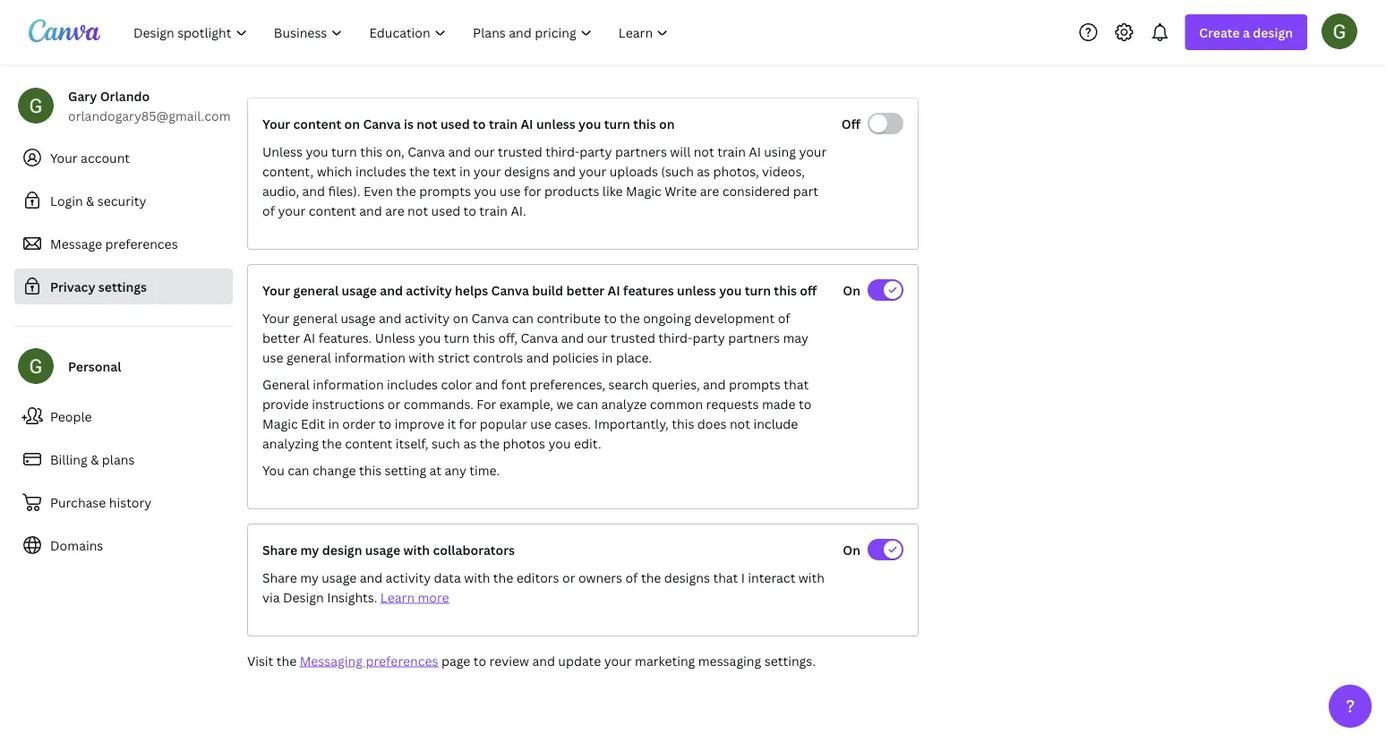 Task type: vqa. For each thing, say whether or not it's contained in the screenshot.
even
yes



Task type: locate. For each thing, give the bounding box(es) containing it.
on inside 'your general usage and activity on canva can contribute to the ongoing development of better ai features. unless you turn this off, canva and our trusted third-party partners may use general information with strict controls and policies in place.'
[[453, 309, 468, 326]]

or right 'editors'
[[562, 569, 575, 586]]

can
[[512, 309, 534, 326], [577, 395, 598, 412], [288, 462, 309, 479]]

0 vertical spatial share
[[262, 541, 297, 558]]

train up "unless you turn this on, canva and our trusted third-party partners will not train ai using your content, which includes the text in your designs and your uploads (such as photos, videos, audio, and files). even the prompts you use for products like magic write are considered part of your content and are not used to train ai."
[[489, 115, 518, 132]]

magic
[[626, 182, 662, 199], [262, 415, 298, 432]]

privacy
[[50, 278, 95, 295]]

information down the features.
[[334, 349, 406, 366]]

unless inside 'your general usage and activity on canva can contribute to the ongoing development of better ai features. unless you turn this off, canva and our trusted third-party partners may use general information with strict controls and policies in place.'
[[375, 329, 415, 346]]

0 vertical spatial use
[[500, 182, 521, 199]]

on
[[843, 282, 861, 299], [843, 541, 861, 558]]

2 my from the top
[[300, 569, 319, 586]]

used right is
[[441, 115, 470, 132]]

our down your content on canva is not used to train ai unless you turn this on
[[474, 143, 495, 160]]

third- down ongoing at the left of page
[[658, 329, 693, 346]]

2 horizontal spatial of
[[778, 309, 790, 326]]

of
[[262, 202, 275, 219], [778, 309, 790, 326], [625, 569, 638, 586]]

& left plans
[[91, 451, 99, 468]]

1 horizontal spatial or
[[562, 569, 575, 586]]

our inside 'your general usage and activity on canva can contribute to the ongoing development of better ai features. unless you turn this off, canva and our trusted third-party partners may use general information with strict controls and policies in place.'
[[587, 329, 608, 346]]

usage for on
[[341, 309, 376, 326]]

edit
[[301, 415, 325, 432]]

0 horizontal spatial in
[[328, 415, 339, 432]]

in inside 'your general usage and activity on canva can contribute to the ongoing development of better ai features. unless you turn this off, canva and our trusted third-party partners may use general information with strict controls and policies in place.'
[[602, 349, 613, 366]]

considered
[[722, 182, 790, 199]]

1 vertical spatial includes
[[387, 376, 438, 393]]

0 horizontal spatial prompts
[[419, 182, 471, 199]]

the down the features at the left of the page
[[620, 309, 640, 326]]

my for design
[[300, 541, 319, 558]]

activity left helps
[[406, 282, 452, 299]]

turn inside "unless you turn this on, canva and our trusted third-party partners will not train ai using your content, which includes the text in your designs and your uploads (such as photos, videos, audio, and files). even the prompts you use for products like magic write are considered part of your content and are not used to train ai."
[[331, 143, 357, 160]]

design inside dropdown button
[[1253, 24, 1293, 41]]

of down audio, at the top of page
[[262, 202, 275, 219]]

0 vertical spatial designs
[[504, 163, 550, 180]]

general
[[293, 282, 339, 299], [293, 309, 338, 326], [287, 349, 331, 366]]

collaborators
[[433, 541, 515, 558]]

activity inside share my usage and activity data with the editors or owners of the designs that i interact with via design insights.
[[386, 569, 431, 586]]

as inside general information includes color and font preferences, search queries, and prompts that provide instructions or commands. for example, we can analyze common requests made to magic edit in order to improve it for popular use cases. importantly, this does not include analyzing the content itself, such as the photos you edit.
[[463, 435, 477, 452]]

1 vertical spatial content
[[309, 202, 356, 219]]

1 horizontal spatial that
[[784, 376, 809, 393]]

unless
[[536, 115, 576, 132], [677, 282, 716, 299]]

are right the write
[[700, 182, 719, 199]]

used down text
[[431, 202, 460, 219]]

1 vertical spatial unless
[[677, 282, 716, 299]]

1 vertical spatial or
[[562, 569, 575, 586]]

using
[[764, 143, 796, 160]]

designs
[[504, 163, 550, 180], [664, 569, 710, 586]]

visit
[[247, 652, 273, 669]]

for
[[524, 182, 541, 199], [459, 415, 477, 432]]

on down helps
[[453, 309, 468, 326]]

0 vertical spatial for
[[524, 182, 541, 199]]

0 horizontal spatial our
[[474, 143, 495, 160]]

1 horizontal spatial designs
[[664, 569, 710, 586]]

orlandogary85@gmail.com
[[68, 107, 231, 124]]

1 horizontal spatial of
[[625, 569, 638, 586]]

not down the requests
[[730, 415, 750, 432]]

messaging
[[300, 652, 363, 669]]

content up which in the top left of the page
[[293, 115, 341, 132]]

party inside "unless you turn this on, canva and our trusted third-party partners will not train ai using your content, which includes the text in your designs and your uploads (such as photos, videos, audio, and files). even the prompts you use for products like magic write are considered part of your content and are not used to train ai."
[[580, 143, 612, 160]]

used inside "unless you turn this on, canva and our trusted third-party partners will not train ai using your content, which includes the text in your designs and your uploads (such as photos, videos, audio, and files). even the prompts you use for products like magic write are considered part of your content and are not used to train ai."
[[431, 202, 460, 219]]

trusted inside "unless you turn this on, canva and our trusted third-party partners will not train ai using your content, which includes the text in your designs and your uploads (such as photos, videos, audio, and files). even the prompts you use for products like magic write are considered part of your content and are not used to train ai."
[[498, 143, 542, 160]]

unless inside "unless you turn this on, canva and our trusted third-party partners will not train ai using your content, which includes the text in your designs and your uploads (such as photos, videos, audio, and files). even the prompts you use for products like magic write are considered part of your content and are not used to train ai."
[[262, 143, 303, 160]]

train up photos,
[[717, 143, 746, 160]]

with
[[409, 349, 435, 366], [403, 541, 430, 558], [464, 569, 490, 586], [799, 569, 825, 586]]

of inside share my usage and activity data with the editors or owners of the designs that i interact with via design insights.
[[625, 569, 638, 586]]

0 horizontal spatial use
[[262, 349, 283, 366]]

0 vertical spatial of
[[262, 202, 275, 219]]

designs left i
[[664, 569, 710, 586]]

0 vertical spatial party
[[580, 143, 612, 160]]

may
[[783, 329, 809, 346]]

policies
[[552, 349, 599, 366]]

the up change
[[322, 435, 342, 452]]

of inside 'your general usage and activity on canva can contribute to the ongoing development of better ai features. unless you turn this off, canva and our trusted third-party partners may use general information with strict controls and policies in place.'
[[778, 309, 790, 326]]

to left ai. at the left of page
[[464, 202, 476, 219]]

0 horizontal spatial partners
[[615, 143, 667, 160]]

messaging preferences link
[[300, 652, 438, 669]]

the down popular at the left of the page
[[480, 435, 500, 452]]

this inside general information includes color and font preferences, search queries, and prompts that provide instructions or commands. for example, we can analyze common requests made to magic edit in order to improve it for popular use cases. importantly, this does not include analyzing the content itself, such as the photos you edit.
[[672, 415, 694, 432]]

third- up products
[[545, 143, 580, 160]]

0 vertical spatial prompts
[[419, 182, 471, 199]]

page
[[441, 652, 470, 669]]

0 horizontal spatial or
[[388, 395, 401, 412]]

party inside 'your general usage and activity on canva can contribute to the ongoing development of better ai features. unless you turn this off, canva and our trusted third-party partners may use general information with strict controls and policies in place.'
[[693, 329, 725, 346]]

1 vertical spatial general
[[293, 309, 338, 326]]

instructions
[[312, 395, 385, 412]]

activity
[[406, 282, 452, 299], [405, 309, 450, 326], [386, 569, 431, 586]]

with left strict
[[409, 349, 435, 366]]

more
[[418, 589, 449, 606]]

2 horizontal spatial in
[[602, 349, 613, 366]]

or inside general information includes color and font preferences, search queries, and prompts that provide instructions or commands. for example, we can analyze common requests made to magic edit in order to improve it for popular use cases. importantly, this does not include analyzing the content itself, such as the photos you edit.
[[388, 395, 401, 412]]

trusted up place.
[[611, 329, 655, 346]]

ai up "unless you turn this on, canva and our trusted third-party partners will not train ai using your content, which includes the text in your designs and your uploads (such as photos, videos, audio, and files). even the prompts you use for products like magic write are considered part of your content and are not used to train ai."
[[521, 115, 533, 132]]

&
[[86, 192, 94, 209], [91, 451, 99, 468]]

1 vertical spatial used
[[431, 202, 460, 219]]

0 vertical spatial trusted
[[498, 143, 542, 160]]

trusted down your content on canva is not used to train ai unless you turn this on
[[498, 143, 542, 160]]

of right owners
[[625, 569, 638, 586]]

use down example,
[[530, 415, 551, 432]]

interact
[[748, 569, 796, 586]]

better up contribute
[[566, 282, 605, 299]]

in inside general information includes color and font preferences, search queries, and prompts that provide instructions or commands. for example, we can analyze common requests made to magic edit in order to improve it for popular use cases. importantly, this does not include analyzing the content itself, such as the photos you edit.
[[328, 415, 339, 432]]

1 horizontal spatial unless
[[375, 329, 415, 346]]

0 horizontal spatial third-
[[545, 143, 580, 160]]

prompts inside "unless you turn this on, canva and our trusted third-party partners will not train ai using your content, which includes the text in your designs and your uploads (such as photos, videos, audio, and files). even the prompts you use for products like magic write are considered part of your content and are not used to train ai."
[[419, 182, 471, 199]]

for inside general information includes color and font preferences, search queries, and prompts that provide instructions or commands. for example, we can analyze common requests made to magic edit in order to improve it for popular use cases. importantly, this does not include analyzing the content itself, such as the photos you edit.
[[459, 415, 477, 432]]

or
[[388, 395, 401, 412], [562, 569, 575, 586]]

activity inside 'your general usage and activity on canva can contribute to the ongoing development of better ai features. unless you turn this off, canva and our trusted third-party partners may use general information with strict controls and policies in place.'
[[405, 309, 450, 326]]

2 vertical spatial of
[[625, 569, 638, 586]]

on up which in the top left of the page
[[344, 115, 360, 132]]

preferences
[[105, 235, 178, 252], [366, 652, 438, 669]]

for inside "unless you turn this on, canva and our trusted third-party partners will not train ai using your content, which includes the text in your designs and your uploads (such as photos, videos, audio, and files). even the prompts you use for products like magic write are considered part of your content and are not used to train ai."
[[524, 182, 541, 199]]

1 vertical spatial third-
[[658, 329, 693, 346]]

share inside share my usage and activity data with the editors or owners of the designs that i interact with via design insights.
[[262, 569, 297, 586]]

ai left using
[[749, 143, 761, 160]]

queries,
[[652, 376, 700, 393]]

0 vertical spatial preferences
[[105, 235, 178, 252]]

in right edit
[[328, 415, 339, 432]]

2 on from the top
[[843, 541, 861, 558]]

privacy settings
[[50, 278, 147, 295]]

2 vertical spatial can
[[288, 462, 309, 479]]

not down is
[[408, 202, 428, 219]]

design right a
[[1253, 24, 1293, 41]]

1 vertical spatial party
[[693, 329, 725, 346]]

better up general
[[262, 329, 300, 346]]

1 vertical spatial design
[[322, 541, 362, 558]]

0 horizontal spatial party
[[580, 143, 612, 160]]

review
[[489, 652, 529, 669]]

usage inside 'your general usage and activity on canva can contribute to the ongoing development of better ai features. unless you turn this off, canva and our trusted third-party partners may use general information with strict controls and policies in place.'
[[341, 309, 376, 326]]

unless up the content,
[[262, 143, 303, 160]]

with down collaborators
[[464, 569, 490, 586]]

as right such
[[463, 435, 477, 452]]

billing & plans
[[50, 451, 135, 468]]

usage inside share my usage and activity data with the editors or owners of the designs that i interact with via design insights.
[[322, 569, 357, 586]]

message
[[50, 235, 102, 252]]

used
[[441, 115, 470, 132], [431, 202, 460, 219]]

1 vertical spatial train
[[717, 143, 746, 160]]

1 vertical spatial information
[[313, 376, 384, 393]]

0 horizontal spatial design
[[322, 541, 362, 558]]

1 vertical spatial of
[[778, 309, 790, 326]]

share
[[262, 541, 297, 558], [262, 569, 297, 586]]

1 vertical spatial better
[[262, 329, 300, 346]]

for up ai. at the left of page
[[524, 182, 541, 199]]

this left on,
[[360, 143, 383, 160]]

canva up text
[[408, 143, 445, 160]]

trusted inside 'your general usage and activity on canva can contribute to the ongoing development of better ai features. unless you turn this off, canva and our trusted third-party partners may use general information with strict controls and policies in place.'
[[611, 329, 655, 346]]

turn up strict
[[444, 329, 470, 346]]

content down order
[[345, 435, 393, 452]]

as right (such
[[697, 163, 710, 180]]

billing
[[50, 451, 87, 468]]

0 horizontal spatial of
[[262, 202, 275, 219]]

are down even
[[385, 202, 404, 219]]

unless right the features.
[[375, 329, 415, 346]]

turn up development
[[745, 282, 771, 299]]

0 vertical spatial unless
[[262, 143, 303, 160]]

designs inside "unless you turn this on, canva and our trusted third-party partners will not train ai using your content, which includes the text in your designs and your uploads (such as photos, videos, audio, and files). even the prompts you use for products like magic write are considered part of your content and are not used to train ai."
[[504, 163, 550, 180]]

0 vertical spatial can
[[512, 309, 534, 326]]

that
[[784, 376, 809, 393], [713, 569, 738, 586]]

gary
[[68, 87, 97, 104]]

ai left the features.
[[303, 329, 315, 346]]

better
[[566, 282, 605, 299], [262, 329, 300, 346]]

in right text
[[459, 163, 470, 180]]

content inside general information includes color and font preferences, search queries, and prompts that provide instructions or commands. for example, we can analyze common requests made to magic edit in order to improve it for popular use cases. importantly, this does not include analyzing the content itself, such as the photos you edit.
[[345, 435, 393, 452]]

color
[[441, 376, 472, 393]]

your inside 'your general usage and activity on canva can contribute to the ongoing development of better ai features. unless you turn this off, canva and our trusted third-party partners may use general information with strict controls and policies in place.'
[[262, 309, 290, 326]]

0 horizontal spatial for
[[459, 415, 477, 432]]

1 vertical spatial can
[[577, 395, 598, 412]]

change
[[312, 462, 356, 479]]

information inside general information includes color and font preferences, search queries, and prompts that provide instructions or commands. for example, we can analyze common requests made to magic edit in order to improve it for popular use cases. importantly, this does not include analyzing the content itself, such as the photos you edit.
[[313, 376, 384, 393]]

2 vertical spatial general
[[287, 349, 331, 366]]

with up learn more link
[[403, 541, 430, 558]]

partners down development
[[728, 329, 780, 346]]

or inside share my usage and activity data with the editors or owners of the designs that i interact with via design insights.
[[562, 569, 575, 586]]

and
[[448, 143, 471, 160], [553, 163, 576, 180], [302, 182, 325, 199], [359, 202, 382, 219], [380, 282, 403, 299], [379, 309, 402, 326], [561, 329, 584, 346], [526, 349, 549, 366], [475, 376, 498, 393], [703, 376, 726, 393], [360, 569, 383, 586], [532, 652, 555, 669]]

0 vertical spatial are
[[700, 182, 719, 199]]

can inside 'your general usage and activity on canva can contribute to the ongoing development of better ai features. unless you turn this off, canva and our trusted third-party partners may use general information with strict controls and policies in place.'
[[512, 309, 534, 326]]

canva left the build
[[491, 282, 529, 299]]

turn inside 'your general usage and activity on canva can contribute to the ongoing development of better ai features. unless you turn this off, canva and our trusted third-party partners may use general information with strict controls and policies in place.'
[[444, 329, 470, 346]]

your
[[799, 143, 827, 160], [473, 163, 501, 180], [579, 163, 607, 180], [278, 202, 306, 219], [604, 652, 632, 669]]

prompts
[[419, 182, 471, 199], [729, 376, 781, 393]]

edit.
[[574, 435, 601, 452]]

you inside 'your general usage and activity on canva can contribute to the ongoing development of better ai features. unless you turn this off, canva and our trusted third-party partners may use general information with strict controls and policies in place.'
[[418, 329, 441, 346]]

trusted
[[498, 143, 542, 160], [611, 329, 655, 346]]

you down your content on canva is not used to train ai unless you turn this on
[[474, 182, 496, 199]]

content down files).
[[309, 202, 356, 219]]

includes up commands.
[[387, 376, 438, 393]]

can up off,
[[512, 309, 534, 326]]

1 vertical spatial that
[[713, 569, 738, 586]]

0 vertical spatial information
[[334, 349, 406, 366]]

not inside general information includes color and font preferences, search queries, and prompts that provide instructions or commands. for example, we can analyze common requests made to magic edit in order to improve it for popular use cases. importantly, this does not include analyzing the content itself, such as the photos you edit.
[[730, 415, 750, 432]]

1 vertical spatial partners
[[728, 329, 780, 346]]

1 vertical spatial as
[[463, 435, 477, 452]]

your right update
[[604, 652, 632, 669]]

prompts up the requests
[[729, 376, 781, 393]]

designs inside share my usage and activity data with the editors or owners of the designs that i interact with via design insights.
[[664, 569, 710, 586]]

ai
[[521, 115, 533, 132], [749, 143, 761, 160], [608, 282, 620, 299], [303, 329, 315, 346]]

share for share my usage and activity data with the editors or owners of the designs that i interact with via design insights.
[[262, 569, 297, 586]]

0 horizontal spatial better
[[262, 329, 300, 346]]

0 vertical spatial magic
[[626, 182, 662, 199]]

0 vertical spatial partners
[[615, 143, 667, 160]]

1 vertical spatial share
[[262, 569, 297, 586]]

example,
[[500, 395, 553, 412]]

& right login
[[86, 192, 94, 209]]

1 vertical spatial my
[[300, 569, 319, 586]]

gary orlando orlandogary85@gmail.com
[[68, 87, 231, 124]]

& for billing
[[91, 451, 99, 468]]

1 horizontal spatial party
[[693, 329, 725, 346]]

design
[[1253, 24, 1293, 41], [322, 541, 362, 558]]

2 share from the top
[[262, 569, 297, 586]]

2 horizontal spatial can
[[577, 395, 598, 412]]

you up which in the top left of the page
[[306, 143, 328, 160]]

0 horizontal spatial designs
[[504, 163, 550, 180]]

design up insights. at the bottom
[[322, 541, 362, 558]]

general for your general usage and activity on canva can contribute to the ongoing development of better ai features. unless you turn this off, canva and our trusted third-party partners may use general information with strict controls and policies in place.
[[293, 309, 338, 326]]

2 horizontal spatial use
[[530, 415, 551, 432]]

this
[[633, 115, 656, 132], [360, 143, 383, 160], [774, 282, 797, 299], [473, 329, 495, 346], [672, 415, 694, 432], [359, 462, 382, 479]]

commands.
[[404, 395, 474, 412]]

1 on from the top
[[843, 282, 861, 299]]

1 vertical spatial magic
[[262, 415, 298, 432]]

1 horizontal spatial can
[[512, 309, 534, 326]]

importantly,
[[594, 415, 669, 432]]

that left i
[[713, 569, 738, 586]]

use inside "unless you turn this on, canva and our trusted third-party partners will not train ai using your content, which includes the text in your designs and your uploads (such as photos, videos, audio, and files). even the prompts you use for products like magic write are considered part of your content and are not used to train ai."
[[500, 182, 521, 199]]

on up the will
[[659, 115, 675, 132]]

0 vertical spatial used
[[441, 115, 470, 132]]

1 vertical spatial designs
[[664, 569, 710, 586]]

the left text
[[409, 163, 430, 180]]

the left 'editors'
[[493, 569, 513, 586]]

content
[[293, 115, 341, 132], [309, 202, 356, 219], [345, 435, 393, 452]]

1 horizontal spatial for
[[524, 182, 541, 199]]

prompts inside general information includes color and font preferences, search queries, and prompts that provide instructions or commands. for example, we can analyze common requests made to magic edit in order to improve it for popular use cases. importantly, this does not include analyzing the content itself, such as the photos you edit.
[[729, 376, 781, 393]]

your account
[[50, 149, 130, 166]]

security
[[97, 192, 146, 209]]

for
[[477, 395, 496, 412]]

0 vertical spatial or
[[388, 395, 401, 412]]

general information includes color and font preferences, search queries, and prompts that provide instructions or commands. for example, we can analyze common requests made to magic edit in order to improve it for popular use cases. importantly, this does not include analyzing the content itself, such as the photos you edit.
[[262, 376, 812, 452]]

strict
[[438, 349, 470, 366]]

to right order
[[379, 415, 392, 432]]

canva
[[363, 115, 401, 132], [408, 143, 445, 160], [491, 282, 529, 299], [471, 309, 509, 326], [521, 329, 558, 346]]

0 vertical spatial third-
[[545, 143, 580, 160]]

train left ai. at the left of page
[[479, 202, 508, 219]]

cases.
[[554, 415, 591, 432]]

features.
[[319, 329, 372, 346]]

1 vertical spatial are
[[385, 202, 404, 219]]

0 horizontal spatial that
[[713, 569, 738, 586]]

2 vertical spatial activity
[[386, 569, 431, 586]]

0 vertical spatial design
[[1253, 24, 1293, 41]]

1 horizontal spatial are
[[700, 182, 719, 199]]

0 vertical spatial includes
[[355, 163, 406, 180]]

includes inside general information includes color and font preferences, search queries, and prompts that provide instructions or commands. for example, we can analyze common requests made to magic edit in order to improve it for popular use cases. importantly, this does not include analyzing the content itself, such as the photos you edit.
[[387, 376, 438, 393]]

party down development
[[693, 329, 725, 346]]

your for your content on canva is not used to train ai unless you turn this on
[[262, 115, 290, 132]]

ai.
[[511, 202, 526, 219]]

0 horizontal spatial magic
[[262, 415, 298, 432]]

1 share from the top
[[262, 541, 297, 558]]

0 horizontal spatial unless
[[262, 143, 303, 160]]

search
[[609, 376, 649, 393]]

1 vertical spatial our
[[587, 329, 608, 346]]

preferences down the login & security link
[[105, 235, 178, 252]]

that up made
[[784, 376, 809, 393]]

on for your general usage and activity helps canva build better ai features unless you turn this off
[[843, 282, 861, 299]]

privacy settings link
[[14, 269, 233, 304]]

& for login
[[86, 192, 94, 209]]

1 horizontal spatial in
[[459, 163, 470, 180]]

this down common
[[672, 415, 694, 432]]

and inside share my usage and activity data with the editors or owners of the designs that i interact with via design insights.
[[360, 569, 383, 586]]

0 vertical spatial on
[[843, 282, 861, 299]]

1 vertical spatial &
[[91, 451, 99, 468]]

1 horizontal spatial on
[[453, 309, 468, 326]]

to right contribute
[[604, 309, 617, 326]]

to right made
[[799, 395, 812, 412]]

use up ai. at the left of page
[[500, 182, 521, 199]]

are
[[700, 182, 719, 199], [385, 202, 404, 219]]

activity for data
[[386, 569, 431, 586]]

unless up "unless you turn this on, canva and our trusted third-party partners will not train ai using your content, which includes the text in your designs and your uploads (such as photos, videos, audio, and files). even the prompts you use for products like magic write are considered part of your content and are not used to train ai."
[[536, 115, 576, 132]]

message preferences link
[[14, 226, 233, 261]]

my inside share my usage and activity data with the editors or owners of the designs that i interact with via design insights.
[[300, 569, 319, 586]]

0 vertical spatial unless
[[536, 115, 576, 132]]

to right is
[[473, 115, 486, 132]]

our
[[474, 143, 495, 160], [587, 329, 608, 346]]

information up instructions
[[313, 376, 384, 393]]

1 horizontal spatial as
[[697, 163, 710, 180]]

1 horizontal spatial our
[[587, 329, 608, 346]]

0 vertical spatial in
[[459, 163, 470, 180]]

share for share my design usage with collaborators
[[262, 541, 297, 558]]

in left place.
[[602, 349, 613, 366]]

better inside 'your general usage and activity on canva can contribute to the ongoing development of better ai features. unless you turn this off, canva and our trusted third-party partners may use general information with strict controls and policies in place.'
[[262, 329, 300, 346]]

activity up strict
[[405, 309, 450, 326]]

is
[[404, 115, 414, 132]]

1 horizontal spatial design
[[1253, 24, 1293, 41]]

0 vertical spatial activity
[[406, 282, 452, 299]]

can right the "you"
[[288, 462, 309, 479]]

use up general
[[262, 349, 283, 366]]

1 vertical spatial on
[[843, 541, 861, 558]]

1 my from the top
[[300, 541, 319, 558]]

not right is
[[417, 115, 438, 132]]

you up strict
[[418, 329, 441, 346]]

login
[[50, 192, 83, 209]]

can right we
[[577, 395, 598, 412]]

1 horizontal spatial magic
[[626, 182, 662, 199]]

you up development
[[719, 282, 742, 299]]

as
[[697, 163, 710, 180], [463, 435, 477, 452]]

turn
[[604, 115, 630, 132], [331, 143, 357, 160], [745, 282, 771, 299], [444, 329, 470, 346]]

0 vertical spatial &
[[86, 192, 94, 209]]

a
[[1243, 24, 1250, 41]]

includes inside "unless you turn this on, canva and our trusted third-party partners will not train ai using your content, which includes the text in your designs and your uploads (such as photos, videos, audio, and files). even the prompts you use for products like magic write are considered part of your content and are not used to train ai."
[[355, 163, 406, 180]]

canva up off,
[[471, 309, 509, 326]]

personal
[[68, 358, 121, 375]]

1 vertical spatial trusted
[[611, 329, 655, 346]]

your for your account
[[50, 149, 78, 166]]

even
[[364, 182, 393, 199]]

preferences left page
[[366, 652, 438, 669]]

prompts down text
[[419, 182, 471, 199]]

magic down provide
[[262, 415, 298, 432]]

i
[[741, 569, 745, 586]]

canva inside "unless you turn this on, canva and our trusted third-party partners will not train ai using your content, which includes the text in your designs and your uploads (such as photos, videos, audio, and files). even the prompts you use for products like magic write are considered part of your content and are not used to train ai."
[[408, 143, 445, 160]]

0 vertical spatial that
[[784, 376, 809, 393]]

orlando
[[100, 87, 150, 104]]

your right text
[[473, 163, 501, 180]]

1 horizontal spatial prompts
[[729, 376, 781, 393]]

0 vertical spatial our
[[474, 143, 495, 160]]



Task type: describe. For each thing, give the bounding box(es) containing it.
top level navigation element
[[122, 14, 684, 50]]

canva left is
[[363, 115, 401, 132]]

2 horizontal spatial on
[[659, 115, 675, 132]]

that inside general information includes color and font preferences, search queries, and prompts that provide instructions or commands. for example, we can analyze common requests made to magic edit in order to improve it for popular use cases. importantly, this does not include analyzing the content itself, such as the photos you edit.
[[784, 376, 809, 393]]

the right visit
[[276, 652, 297, 669]]

your up like
[[579, 163, 607, 180]]

the right owners
[[641, 569, 661, 586]]

messaging
[[698, 652, 761, 669]]

this inside 'your general usage and activity on canva can contribute to the ongoing development of better ai features. unless you turn this off, canva and our trusted third-party partners may use general information with strict controls and policies in place.'
[[473, 329, 495, 346]]

development
[[694, 309, 775, 326]]

will
[[670, 143, 691, 160]]

popular
[[480, 415, 527, 432]]

font
[[501, 376, 527, 393]]

learn
[[380, 589, 415, 606]]

this left setting
[[359, 462, 382, 479]]

design for my
[[322, 541, 362, 558]]

ai left the features at the left of the page
[[608, 282, 620, 299]]

such
[[432, 435, 460, 452]]

partners inside "unless you turn this on, canva and our trusted third-party partners will not train ai using your content, which includes the text in your designs and your uploads (such as photos, videos, audio, and files). even the prompts you use for products like magic write are considered part of your content and are not used to train ai."
[[615, 143, 667, 160]]

build
[[532, 282, 563, 299]]

your down audio, at the top of page
[[278, 202, 306, 219]]

not right the will
[[694, 143, 714, 160]]

contribute
[[537, 309, 601, 326]]

ai inside 'your general usage and activity on canva can contribute to the ongoing development of better ai features. unless you turn this off, canva and our trusted third-party partners may use general information with strict controls and policies in place.'
[[303, 329, 315, 346]]

your account link
[[14, 140, 233, 176]]

our inside "unless you turn this on, canva and our trusted third-party partners will not train ai using your content, which includes the text in your designs and your uploads (such as photos, videos, audio, and files). even the prompts you use for products like magic write are considered part of your content and are not used to train ai."
[[474, 143, 495, 160]]

setting
[[385, 462, 426, 479]]

ai inside "unless you turn this on, canva and our trusted third-party partners will not train ai using your content, which includes the text in your designs and your uploads (such as photos, videos, audio, and files). even the prompts you use for products like magic write are considered part of your content and are not used to train ai."
[[749, 143, 761, 160]]

design
[[283, 589, 324, 606]]

0 vertical spatial train
[[489, 115, 518, 132]]

order
[[342, 415, 376, 432]]

activity for helps
[[406, 282, 452, 299]]

magic inside general information includes color and font preferences, search queries, and prompts that provide instructions or commands. for example, we can analyze common requests made to magic edit in order to improve it for popular use cases. importantly, this does not include analyzing the content itself, such as the photos you edit.
[[262, 415, 298, 432]]

products
[[545, 182, 599, 199]]

purchase history link
[[14, 484, 233, 520]]

you
[[262, 462, 285, 479]]

time.
[[469, 462, 500, 479]]

third- inside "unless you turn this on, canva and our trusted third-party partners will not train ai using your content, which includes the text in your designs and your uploads (such as photos, videos, audio, and files). even the prompts you use for products like magic write are considered part of your content and are not used to train ai."
[[545, 143, 580, 160]]

account
[[81, 149, 130, 166]]

purchase history
[[50, 494, 152, 511]]

your right using
[[799, 143, 827, 160]]

visit the messaging preferences page to review and update your marketing messaging settings.
[[247, 652, 816, 669]]

uploads
[[610, 163, 658, 180]]

your content on canva is not used to train ai unless you turn this on
[[262, 115, 675, 132]]

insights.
[[327, 589, 377, 606]]

that inside share my usage and activity data with the editors or owners of the designs that i interact with via design insights.
[[713, 569, 738, 586]]

common
[[650, 395, 703, 412]]

off,
[[498, 329, 518, 346]]

provide
[[262, 395, 309, 412]]

your general usage and activity helps canva build better ai features unless you turn this off
[[262, 282, 817, 299]]

videos,
[[762, 163, 805, 180]]

photos,
[[713, 163, 759, 180]]

information inside 'your general usage and activity on canva can contribute to the ongoing development of better ai features. unless you turn this off, canva and our trusted third-party partners may use general information with strict controls and policies in place.'
[[334, 349, 406, 366]]

with right interact
[[799, 569, 825, 586]]

login & security link
[[14, 183, 233, 218]]

third- inside 'your general usage and activity on canva can contribute to the ongoing development of better ai features. unless you turn this off, canva and our trusted third-party partners may use general information with strict controls and policies in place.'
[[658, 329, 693, 346]]

activity for on
[[405, 309, 450, 326]]

0 horizontal spatial can
[[288, 462, 309, 479]]

content inside "unless you turn this on, canva and our trusted third-party partners will not train ai using your content, which includes the text in your designs and your uploads (such as photos, videos, audio, and files). even the prompts you use for products like magic write are considered part of your content and are not used to train ai."
[[309, 202, 356, 219]]

usage for data
[[322, 569, 357, 586]]

place.
[[616, 349, 652, 366]]

via
[[262, 589, 280, 606]]

create a design
[[1199, 24, 1293, 41]]

which
[[317, 163, 352, 180]]

this inside "unless you turn this on, canva and our trusted third-party partners will not train ai using your content, which includes the text in your designs and your uploads (such as photos, videos, audio, and files). even the prompts you use for products like magic write are considered part of your content and are not used to train ai."
[[360, 143, 383, 160]]

you inside general information includes color and font preferences, search queries, and prompts that provide instructions or commands. for example, we can analyze common requests made to magic edit in order to improve it for popular use cases. importantly, this does not include analyzing the content itself, such as the photos you edit.
[[548, 435, 571, 452]]

0 vertical spatial better
[[566, 282, 605, 299]]

data
[[434, 569, 461, 586]]

to inside "unless you turn this on, canva and our trusted third-party partners will not train ai using your content, which includes the text in your designs and your uploads (such as photos, videos, audio, and files). even the prompts you use for products like magic write are considered part of your content and are not used to train ai."
[[464, 202, 476, 219]]

use inside general information includes color and font preferences, search queries, and prompts that provide instructions or commands. for example, we can analyze common requests made to magic edit in order to improve it for popular use cases. importantly, this does not include analyzing the content itself, such as the photos you edit.
[[530, 415, 551, 432]]

on,
[[386, 143, 405, 160]]

can inside general information includes color and font preferences, search queries, and prompts that provide instructions or commands. for example, we can analyze common requests made to magic edit in order to improve it for popular use cases. importantly, this does not include analyzing the content itself, such as the photos you edit.
[[577, 395, 598, 412]]

analyzing
[[262, 435, 319, 452]]

you can change this setting at any time.
[[262, 462, 500, 479]]

partners inside 'your general usage and activity on canva can contribute to the ongoing development of better ai features. unless you turn this off, canva and our trusted third-party partners may use general information with strict controls and policies in place.'
[[728, 329, 780, 346]]

create a design button
[[1185, 14, 1307, 50]]

plans
[[102, 451, 135, 468]]

like
[[603, 182, 623, 199]]

history
[[109, 494, 152, 511]]

you up products
[[579, 115, 601, 132]]

use inside 'your general usage and activity on canva can contribute to the ongoing development of better ai features. unless you turn this off, canva and our trusted third-party partners may use general information with strict controls and policies in place.'
[[262, 349, 283, 366]]

design for a
[[1253, 24, 1293, 41]]

unless you turn this on, canva and our trusted third-party partners will not train ai using your content, which includes the text in your designs and your uploads (such as photos, videos, audio, and files). even the prompts you use for products like magic write are considered part of your content and are not used to train ai.
[[262, 143, 827, 219]]

0 horizontal spatial are
[[385, 202, 404, 219]]

general for your general usage and activity helps canva build better ai features unless you turn this off
[[293, 282, 339, 299]]

gary orlando image
[[1322, 13, 1358, 49]]

purchase
[[50, 494, 106, 511]]

your for your general usage and activity on canva can contribute to the ongoing development of better ai features. unless you turn this off, canva and our trusted third-party partners may use general information with strict controls and policies in place.
[[262, 309, 290, 326]]

billing & plans link
[[14, 441, 233, 477]]

improve
[[395, 415, 444, 432]]

part
[[793, 182, 818, 199]]

1 vertical spatial preferences
[[366, 652, 438, 669]]

audio,
[[262, 182, 299, 199]]

analyze
[[601, 395, 647, 412]]

2 vertical spatial train
[[479, 202, 508, 219]]

learn more link
[[380, 589, 449, 606]]

turn up the uploads
[[604, 115, 630, 132]]

on for share my design usage with collaborators
[[843, 541, 861, 558]]

0 horizontal spatial unless
[[536, 115, 576, 132]]

create
[[1199, 24, 1240, 41]]

canva right off,
[[521, 329, 558, 346]]

to inside 'your general usage and activity on canva can contribute to the ongoing development of better ai features. unless you turn this off, canva and our trusted third-party partners may use general information with strict controls and policies in place.'
[[604, 309, 617, 326]]

itself,
[[396, 435, 429, 452]]

learn more
[[380, 589, 449, 606]]

0 horizontal spatial on
[[344, 115, 360, 132]]

this up the uploads
[[633, 115, 656, 132]]

magic inside "unless you turn this on, canva and our trusted third-party partners will not train ai using your content, which includes the text in your designs and your uploads (such as photos, videos, audio, and files). even the prompts you use for products like magic write are considered part of your content and are not used to train ai."
[[626, 182, 662, 199]]

include
[[753, 415, 798, 432]]

off
[[842, 115, 861, 132]]

as inside "unless you turn this on, canva and our trusted third-party partners will not train ai using your content, which includes the text in your designs and your uploads (such as photos, videos, audio, and files). even the prompts you use for products like magic write are considered part of your content and are not used to train ai."
[[697, 163, 710, 180]]

1 horizontal spatial unless
[[677, 282, 716, 299]]

at
[[429, 462, 442, 479]]

your general usage and activity on canva can contribute to the ongoing development of better ai features. unless you turn this off, canva and our trusted third-party partners may use general information with strict controls and policies in place.
[[262, 309, 809, 366]]

0 horizontal spatial preferences
[[105, 235, 178, 252]]

it
[[447, 415, 456, 432]]

with inside 'your general usage and activity on canva can contribute to the ongoing development of better ai features. unless you turn this off, canva and our trusted third-party partners may use general information with strict controls and policies in place.'
[[409, 349, 435, 366]]

owners
[[578, 569, 622, 586]]

your for your general usage and activity helps canva build better ai features unless you turn this off
[[262, 282, 290, 299]]

to right page
[[474, 652, 486, 669]]

usage for helps
[[342, 282, 377, 299]]

of inside "unless you turn this on, canva and our trusted third-party partners will not train ai using your content, which includes the text in your designs and your uploads (such as photos, videos, audio, and files). even the prompts you use for products like magic write are considered part of your content and are not used to train ai."
[[262, 202, 275, 219]]

in inside "unless you turn this on, canva and our trusted third-party partners will not train ai using your content, which includes the text in your designs and your uploads (such as photos, videos, audio, and files). even the prompts you use for products like magic write are considered part of your content and are not used to train ai."
[[459, 163, 470, 180]]

the right even
[[396, 182, 416, 199]]

text
[[433, 163, 456, 180]]

preferences,
[[530, 376, 605, 393]]

content,
[[262, 163, 314, 180]]

editors
[[516, 569, 559, 586]]

message preferences
[[50, 235, 178, 252]]

people
[[50, 408, 92, 425]]

settings.
[[764, 652, 816, 669]]

marketing
[[635, 652, 695, 669]]

0 vertical spatial content
[[293, 115, 341, 132]]

ongoing
[[643, 309, 691, 326]]

general
[[262, 376, 310, 393]]

domains
[[50, 537, 103, 554]]

my for usage
[[300, 569, 319, 586]]

any
[[445, 462, 466, 479]]

the inside 'your general usage and activity on canva can contribute to the ongoing development of better ai features. unless you turn this off, canva and our trusted third-party partners may use general information with strict controls and policies in place.'
[[620, 309, 640, 326]]

files).
[[328, 182, 360, 199]]

this left off
[[774, 282, 797, 299]]

off
[[800, 282, 817, 299]]



